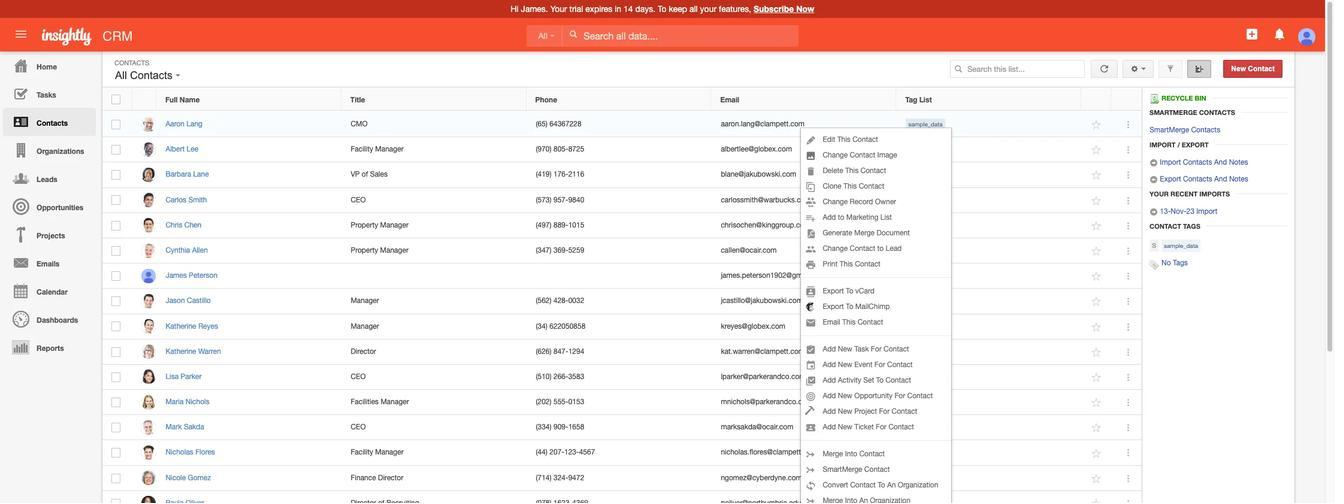 Task type: locate. For each thing, give the bounding box(es) containing it.
no
[[1162, 259, 1171, 267]]

lparker@parkerandco.com
[[721, 373, 805, 381]]

1 circle arrow right image from the top
[[1150, 159, 1158, 167]]

1 vertical spatial change
[[823, 198, 848, 206]]

new contact link
[[1223, 60, 1283, 78]]

0 vertical spatial katherine
[[166, 322, 196, 330]]

manager for (497) 889-1015
[[380, 221, 408, 229]]

tag
[[905, 95, 917, 104]]

new left ticket
[[838, 423, 852, 431]]

contact down "13-"
[[1150, 222, 1181, 230]]

circle arrow right image inside 'import contacts and notes' link
[[1150, 159, 1158, 167]]

reports
[[37, 344, 64, 353]]

11 follow image from the top
[[1091, 423, 1102, 434]]

follow image for kat.warren@clampett.com
[[1091, 347, 1102, 358]]

smartmerge inside smartmerge contact link
[[823, 465, 862, 474]]

1 vertical spatial circle arrow right image
[[1150, 208, 1158, 216]]

katherine warren link
[[166, 347, 227, 356]]

this right edit
[[837, 135, 851, 144]]

marksakda@ocair.com cell
[[712, 415, 897, 441]]

row containing katherine reyes
[[102, 314, 1142, 339]]

11 row from the top
[[102, 339, 1142, 365]]

activity
[[838, 376, 861, 385]]

new for add new ticket for contact
[[838, 423, 852, 431]]

clone
[[823, 182, 842, 190]]

1 vertical spatial katherine
[[166, 347, 196, 356]]

cynthia allen
[[166, 246, 208, 255]]

facility manager cell
[[341, 137, 527, 163], [341, 441, 527, 466]]

1 facility manager cell from the top
[[341, 137, 527, 163]]

director
[[351, 347, 376, 356], [378, 474, 403, 482]]

16 row from the top
[[102, 466, 1142, 491]]

sample_data right opportunity
[[908, 398, 943, 406]]

add left ticket
[[823, 423, 836, 431]]

email up aaron.lang@clampett.com
[[720, 95, 739, 104]]

row
[[102, 88, 1141, 111], [102, 112, 1142, 137], [102, 137, 1142, 163], [102, 163, 1142, 188], [102, 188, 1142, 213], [102, 213, 1142, 238], [102, 238, 1142, 264], [102, 264, 1142, 289], [102, 289, 1142, 314], [102, 314, 1142, 339], [102, 339, 1142, 365], [102, 365, 1142, 390], [102, 390, 1142, 415], [102, 415, 1142, 441], [102, 441, 1142, 466], [102, 466, 1142, 491], [102, 491, 1142, 503]]

new for add new project for contact
[[838, 407, 852, 416]]

1 ceo from the top
[[351, 196, 366, 204]]

carlos
[[166, 196, 186, 204]]

add to marketing list link
[[801, 210, 952, 225]]

for right task
[[871, 345, 882, 353]]

(334) 909-1658 cell
[[527, 415, 712, 441]]

12 follow image from the top
[[1091, 473, 1102, 484]]

lparker@parkerandco.com cell
[[712, 365, 897, 390]]

Search this list... text field
[[950, 60, 1085, 78]]

add left event
[[823, 361, 836, 369]]

change up "delete"
[[823, 151, 848, 159]]

cynthia
[[166, 246, 190, 255]]

notes up export contacts and notes
[[1229, 158, 1248, 167]]

0 horizontal spatial director
[[351, 347, 376, 356]]

2 property manager from the top
[[351, 246, 408, 255]]

1 property manager cell from the top
[[341, 213, 527, 238]]

search image
[[954, 65, 963, 73]]

to up generate
[[838, 213, 844, 222]]

s
[[1152, 242, 1156, 249]]

carlossmith@warbucks.com
[[721, 196, 811, 204]]

sample_data for marksakda@ocair.com
[[908, 424, 943, 431]]

flores
[[195, 448, 215, 457]]

circle arrow right image
[[1150, 159, 1158, 167], [1150, 208, 1158, 216]]

email for email this contact
[[823, 318, 840, 326]]

1 row from the top
[[102, 88, 1141, 111]]

list down owner on the top right of the page
[[880, 213, 892, 222]]

(419) 176-2116 cell
[[527, 163, 712, 188]]

maria
[[166, 398, 184, 406]]

export to mailchimp
[[823, 303, 890, 311]]

1 vertical spatial all
[[115, 69, 127, 81]]

2 circle arrow right image from the top
[[1150, 208, 1158, 216]]

hi james. your trial expires in 14 days. to keep all your features, subscribe now
[[511, 4, 814, 14]]

1 vertical spatial property manager
[[351, 246, 408, 255]]

(626) 847-1294 cell
[[527, 339, 712, 365]]

ngomez@cyberdyne.com cell
[[712, 466, 897, 491]]

3 row from the top
[[102, 137, 1142, 163]]

1015
[[568, 221, 584, 229]]

to left an
[[878, 481, 885, 489]]

1 horizontal spatial all
[[538, 31, 548, 41]]

clone this contact
[[823, 182, 884, 190]]

contacts down 'import contacts and notes' link at the top right of page
[[1183, 175, 1212, 183]]

this right the print
[[840, 260, 853, 268]]

for down add new opportunity for contact
[[879, 407, 890, 416]]

3 ceo cell from the top
[[341, 415, 527, 441]]

recycle bin link
[[1150, 94, 1212, 104]]

nov-
[[1171, 207, 1186, 216]]

new for add new event for contact
[[838, 361, 852, 369]]

ceo for parker
[[351, 373, 366, 381]]

1 vertical spatial ceo
[[351, 373, 366, 381]]

this for clone
[[843, 182, 857, 190]]

smartmerge
[[1150, 109, 1197, 116], [1150, 126, 1189, 134], [823, 465, 862, 474]]

1 change from the top
[[823, 151, 848, 159]]

1 facility manager from the top
[[351, 145, 404, 153]]

follow image for albertlee@globex.com
[[1091, 145, 1102, 156]]

manager for (347) 369-5259
[[380, 246, 408, 255]]

4 add from the top
[[823, 376, 836, 385]]

and for import contacts and notes
[[1214, 158, 1227, 167]]

add down lparker@parkerandco.com cell
[[823, 392, 836, 400]]

contact up convert contact to an organization 'link'
[[864, 465, 890, 474]]

row containing mark sakda
[[102, 415, 1142, 441]]

0 vertical spatial ceo cell
[[341, 188, 527, 213]]

1 vertical spatial to
[[877, 244, 884, 253]]

(44)
[[536, 448, 548, 457]]

keep
[[669, 4, 687, 14]]

3 change from the top
[[823, 244, 848, 253]]

no tags
[[1162, 259, 1188, 267]]

ceo down facilities
[[351, 423, 366, 431]]

jcastillo@jakubowski.com cell
[[712, 289, 897, 314]]

jason castillo
[[166, 297, 211, 305]]

director right the finance
[[378, 474, 403, 482]]

(44) 207-123-4567 cell
[[527, 441, 712, 466]]

add new task for contact link
[[801, 341, 952, 357]]

0 vertical spatial merge
[[854, 229, 875, 237]]

projects
[[37, 231, 65, 240]]

email inside row
[[720, 95, 739, 104]]

1 vertical spatial property
[[351, 246, 378, 255]]

1 vertical spatial merge
[[823, 450, 843, 458]]

0 vertical spatial all
[[538, 31, 548, 41]]

0 vertical spatial import
[[1150, 141, 1176, 149]]

0 vertical spatial smartmerge
[[1150, 109, 1197, 116]]

albert
[[166, 145, 185, 153]]

change for change contact image
[[823, 151, 848, 159]]

0 horizontal spatial all
[[115, 69, 127, 81]]

to down export to vcard at the right of the page
[[846, 303, 853, 311]]

(970)
[[536, 145, 552, 153]]

imports
[[1199, 190, 1230, 198]]

contact down smartmerge contact
[[850, 481, 876, 489]]

list right tag
[[919, 95, 932, 104]]

1 vertical spatial email
[[823, 318, 840, 326]]

import for import contacts and notes
[[1160, 158, 1181, 167]]

0 vertical spatial your
[[550, 4, 567, 14]]

this for edit
[[837, 135, 851, 144]]

14 row from the top
[[102, 415, 1142, 441]]

export to vcard link
[[801, 283, 952, 299]]

ngomez@cyberdyne.com
[[721, 474, 802, 482]]

manager
[[375, 145, 404, 153], [380, 221, 408, 229], [380, 246, 408, 255], [351, 297, 379, 305], [351, 322, 379, 330], [381, 398, 409, 406], [375, 448, 404, 457]]

export
[[1182, 141, 1209, 149], [1160, 175, 1181, 183], [823, 287, 844, 295], [823, 303, 844, 311]]

column header down all contacts
[[132, 88, 156, 111]]

import right "23"
[[1196, 207, 1217, 216]]

for for event
[[875, 361, 885, 369]]

circle arrow right image up circle arrow left image
[[1150, 159, 1158, 167]]

callen@ocair.com cell
[[712, 238, 897, 264]]

8725
[[568, 145, 584, 153]]

(562) 428-0032 cell
[[527, 289, 712, 314]]

smartmerge for smartmerge contact
[[823, 465, 862, 474]]

4 row from the top
[[102, 163, 1142, 188]]

3583
[[568, 373, 584, 381]]

and up export contacts and notes
[[1214, 158, 1227, 167]]

add left task
[[823, 345, 836, 353]]

contact inside 'link'
[[850, 481, 876, 489]]

13-nov-23 import
[[1158, 207, 1217, 216]]

merge left into
[[823, 450, 843, 458]]

6 row from the top
[[102, 213, 1142, 238]]

crm
[[103, 29, 133, 44]]

leads
[[37, 175, 57, 184]]

1 vertical spatial smartmerge
[[1150, 126, 1189, 134]]

name
[[180, 95, 200, 104]]

convert
[[823, 481, 848, 489]]

follow image for jcastillo@jakubowski.com
[[1091, 296, 1102, 308]]

1 vertical spatial facility manager cell
[[341, 441, 527, 466]]

for down add new project for contact link
[[876, 423, 886, 431]]

albertlee@globex.com cell
[[712, 137, 897, 163]]

1 vertical spatial facility
[[351, 448, 373, 457]]

tags
[[1173, 259, 1188, 267]]

None checkbox
[[111, 95, 120, 104], [112, 120, 121, 129], [112, 196, 121, 205], [112, 246, 121, 256], [112, 297, 121, 306], [112, 322, 121, 332], [112, 423, 121, 433], [112, 448, 121, 458], [111, 95, 120, 104], [112, 120, 121, 129], [112, 196, 121, 205], [112, 246, 121, 256], [112, 297, 121, 306], [112, 322, 121, 332], [112, 423, 121, 433], [112, 448, 121, 458]]

to inside 'link'
[[878, 481, 885, 489]]

1 horizontal spatial list
[[919, 95, 932, 104]]

1 facility from the top
[[351, 145, 373, 153]]

circle arrow left image
[[1150, 176, 1158, 184]]

nicole gomez
[[166, 474, 211, 482]]

1 notes from the top
[[1229, 158, 1248, 167]]

2 vertical spatial ceo cell
[[341, 415, 527, 441]]

add left project
[[823, 407, 836, 416]]

0 vertical spatial director
[[351, 347, 376, 356]]

2 vertical spatial change
[[823, 244, 848, 253]]

smartmerge up the /
[[1150, 126, 1189, 134]]

1 horizontal spatial your
[[1150, 190, 1169, 198]]

export right circle arrow left image
[[1160, 175, 1181, 183]]

import contacts and notes
[[1158, 158, 1248, 167]]

organizations
[[37, 147, 84, 156]]

column header down the cog image
[[1111, 88, 1141, 111]]

ceo down vp
[[351, 196, 366, 204]]

1 property from the top
[[351, 221, 378, 229]]

1 property manager from the top
[[351, 221, 408, 229]]

navigation
[[0, 52, 96, 361]]

import down the /
[[1160, 158, 1181, 167]]

this down export to mailchimp
[[842, 318, 856, 326]]

3 add from the top
[[823, 361, 836, 369]]

circle arrow right image for import contacts and notes
[[1150, 159, 1158, 167]]

2 facility from the top
[[351, 448, 373, 457]]

manager cell
[[341, 289, 527, 314], [341, 314, 527, 339]]

column header
[[132, 88, 156, 111], [1081, 88, 1111, 111], [1111, 88, 1141, 111]]

7 row from the top
[[102, 238, 1142, 264]]

0 vertical spatial property manager
[[351, 221, 408, 229]]

7 add from the top
[[823, 423, 836, 431]]

contacts up 'full'
[[130, 69, 173, 81]]

row containing james peterson
[[102, 264, 1142, 289]]

katherine for katherine warren
[[166, 347, 196, 356]]

0 vertical spatial email
[[720, 95, 739, 104]]

katherine down 'jason'
[[166, 322, 196, 330]]

new left project
[[838, 407, 852, 416]]

1 vertical spatial your
[[1150, 190, 1169, 198]]

add for add to marketing list
[[823, 213, 836, 222]]

row containing chris chen
[[102, 213, 1142, 238]]

contact up add new project for contact link
[[907, 392, 933, 400]]

ceo cell
[[341, 188, 527, 213], [341, 365, 527, 390], [341, 415, 527, 441]]

(573) 957-9840 cell
[[527, 188, 712, 213]]

add new opportunity for contact link
[[801, 388, 952, 404]]

this up the clone this contact
[[845, 167, 859, 175]]

2 follow image from the top
[[1091, 347, 1102, 358]]

2 property manager cell from the top
[[341, 238, 527, 264]]

cell
[[102, 112, 132, 137], [341, 264, 527, 289], [527, 264, 712, 289], [897, 264, 1082, 289], [132, 491, 156, 503], [156, 491, 341, 503], [341, 491, 527, 503], [527, 491, 712, 503], [712, 491, 897, 503]]

add left the activity
[[823, 376, 836, 385]]

to left keep
[[658, 4, 666, 14]]

0 vertical spatial notes
[[1229, 158, 1248, 167]]

new down the activity
[[838, 392, 852, 400]]

contact up clone this contact link
[[861, 167, 886, 175]]

0 vertical spatial circle arrow right image
[[1150, 159, 1158, 167]]

all inside 'link'
[[538, 31, 548, 41]]

0 horizontal spatial list
[[880, 213, 892, 222]]

for for opportunity
[[895, 392, 905, 400]]

1 katherine from the top
[[166, 322, 196, 330]]

email for email
[[720, 95, 739, 104]]

1 horizontal spatial merge
[[854, 229, 875, 237]]

facility down cmo
[[351, 145, 373, 153]]

property manager cell
[[341, 213, 527, 238], [341, 238, 527, 264]]

2 follow image from the top
[[1091, 145, 1102, 156]]

property manager cell for (347)
[[341, 238, 527, 264]]

lane
[[193, 170, 209, 179]]

9 follow image from the top
[[1091, 372, 1102, 383]]

albert lee
[[166, 145, 198, 153]]

nicholas flores link
[[166, 448, 221, 457]]

2 ceo from the top
[[351, 373, 366, 381]]

2 manager cell from the top
[[341, 314, 527, 339]]

smartmerge for smartmerge contacts
[[1150, 126, 1189, 134]]

notes
[[1229, 158, 1248, 167], [1229, 175, 1248, 183]]

chrisochen@kinggroup.com cell
[[712, 213, 897, 238]]

2 vertical spatial import
[[1196, 207, 1217, 216]]

circle arrow right image left "13-"
[[1150, 208, 1158, 216]]

follow image for marksakda@ocair.com
[[1091, 423, 1102, 434]]

0 vertical spatial and
[[1214, 158, 1227, 167]]

nicholas.flores@clampett.com cell
[[712, 441, 897, 466]]

1 vertical spatial import
[[1160, 158, 1181, 167]]

8 row from the top
[[102, 264, 1142, 289]]

0 horizontal spatial email
[[720, 95, 739, 104]]

9840
[[568, 196, 584, 204]]

facility manager up finance director
[[351, 448, 404, 457]]

5 add from the top
[[823, 392, 836, 400]]

smartmerge up convert
[[823, 465, 862, 474]]

row containing cynthia allen
[[102, 238, 1142, 264]]

2 facility manager cell from the top
[[341, 441, 527, 466]]

7 follow image from the top
[[1091, 296, 1102, 308]]

column header down the refresh list "image"
[[1081, 88, 1111, 111]]

0 vertical spatial change
[[823, 151, 848, 159]]

ceo cell for (510)
[[341, 365, 527, 390]]

8 follow image from the top
[[1091, 321, 1102, 333]]

contacts up export contacts and notes link
[[1183, 158, 1212, 167]]

row containing barbara lane
[[102, 163, 1142, 188]]

to left vcard
[[846, 287, 853, 295]]

5 row from the top
[[102, 188, 1142, 213]]

0 vertical spatial facility manager
[[351, 145, 404, 153]]

your left trial
[[550, 4, 567, 14]]

james
[[166, 271, 187, 280]]

2 vertical spatial smartmerge
[[823, 465, 862, 474]]

of
[[362, 170, 368, 179]]

all down james.
[[538, 31, 548, 41]]

1 vertical spatial notes
[[1229, 175, 1248, 183]]

1 manager cell from the top
[[341, 289, 527, 314]]

sample_data down add new project for contact link
[[908, 424, 943, 431]]

maria nichols link
[[166, 398, 216, 406]]

facilities
[[351, 398, 379, 406]]

to right set
[[876, 376, 884, 385]]

2 facility manager from the top
[[351, 448, 404, 457]]

1 vertical spatial facility manager
[[351, 448, 404, 457]]

1 follow image from the top
[[1091, 271, 1102, 282]]

1 horizontal spatial director
[[378, 474, 403, 482]]

director up facilities
[[351, 347, 376, 356]]

trial
[[569, 4, 583, 14]]

your down circle arrow left image
[[1150, 190, 1169, 198]]

1 add from the top
[[823, 213, 836, 222]]

10 follow image from the top
[[1091, 397, 1102, 409]]

export down the print
[[823, 287, 844, 295]]

13 row from the top
[[102, 390, 1142, 415]]

1 follow image from the top
[[1091, 119, 1102, 131]]

facilities manager cell
[[341, 390, 527, 415]]

contact down change contact to lead
[[855, 260, 881, 268]]

this down the delete this contact
[[843, 182, 857, 190]]

ceo up facilities
[[351, 373, 366, 381]]

5 follow image from the top
[[1091, 220, 1102, 232]]

and for export contacts and notes
[[1214, 175, 1227, 183]]

6 follow image from the top
[[1091, 246, 1102, 257]]

contacts for import contacts and notes
[[1183, 158, 1212, 167]]

sample_data up tags
[[1164, 242, 1198, 249]]

sample_data up add new event for contact link
[[908, 348, 943, 355]]

(970) 805-8725 cell
[[527, 137, 712, 163]]

contacts down contacts
[[1191, 126, 1220, 134]]

2 change from the top
[[823, 198, 848, 206]]

kreyes@globex.com cell
[[712, 314, 897, 339]]

0 horizontal spatial to
[[838, 213, 844, 222]]

1 ceo cell from the top
[[341, 188, 527, 213]]

recycle bin
[[1162, 94, 1206, 102]]

facility manager up sales
[[351, 145, 404, 153]]

1 vertical spatial and
[[1214, 175, 1227, 183]]

contact up add new opportunity for contact
[[886, 376, 911, 385]]

import / export
[[1150, 141, 1209, 149]]

for down add new task for contact "link" on the bottom right
[[875, 361, 885, 369]]

0 vertical spatial facility manager cell
[[341, 137, 527, 163]]

new for add new opportunity for contact
[[838, 392, 852, 400]]

9 row from the top
[[102, 289, 1142, 314]]

all contacts
[[115, 69, 176, 81]]

row group
[[102, 112, 1142, 503]]

1 horizontal spatial to
[[877, 244, 884, 253]]

1 horizontal spatial email
[[823, 318, 840, 326]]

finance director cell
[[341, 466, 527, 491]]

2116
[[568, 170, 584, 179]]

add new project for contact link
[[801, 404, 952, 419]]

0032
[[568, 297, 584, 305]]

(573)
[[536, 196, 552, 204]]

0 vertical spatial facility
[[351, 145, 373, 153]]

katherine up lisa parker
[[166, 347, 196, 356]]

176-
[[554, 170, 568, 179]]

smartmerge down recycle
[[1150, 109, 1197, 116]]

manager inside cell
[[381, 398, 409, 406]]

(34) 622050858 cell
[[527, 314, 712, 339]]

4 follow image from the top
[[1091, 195, 1102, 206]]

follow image for nicholas.flores@clampett.com
[[1091, 448, 1102, 459]]

(714)
[[536, 474, 552, 482]]

add for add new opportunity for contact
[[823, 392, 836, 400]]

row containing nicholas flores
[[102, 441, 1142, 466]]

katherine
[[166, 322, 196, 330], [166, 347, 196, 356]]

all inside all contacts button
[[115, 69, 127, 81]]

katherine reyes link
[[166, 322, 224, 330]]

this for delete
[[845, 167, 859, 175]]

3 follow image from the top
[[1091, 170, 1102, 181]]

new up the activity
[[838, 361, 852, 369]]

2 katherine from the top
[[166, 347, 196, 356]]

notifications image
[[1272, 27, 1287, 41]]

follow image for ngomez@cyberdyne.com
[[1091, 473, 1102, 484]]

and up imports
[[1214, 175, 1227, 183]]

6 add from the top
[[823, 407, 836, 416]]

2 column header from the left
[[1081, 88, 1111, 111]]

callen@ocair.com
[[721, 246, 777, 255]]

all down crm in the top left of the page
[[115, 69, 127, 81]]

14
[[624, 4, 633, 14]]

None checkbox
[[112, 145, 121, 155], [112, 170, 121, 180], [112, 221, 121, 230], [112, 271, 121, 281], [112, 347, 121, 357], [112, 372, 121, 382], [112, 398, 121, 407], [112, 474, 121, 483], [112, 499, 121, 503], [112, 145, 121, 155], [112, 170, 121, 180], [112, 221, 121, 230], [112, 271, 121, 281], [112, 347, 121, 357], [112, 372, 121, 382], [112, 398, 121, 407], [112, 474, 121, 483], [112, 499, 121, 503]]

2 row from the top
[[102, 112, 1142, 137]]

facility up the finance
[[351, 448, 373, 457]]

follow image for mnichols@parkerandco.com
[[1091, 397, 1102, 409]]

10 row from the top
[[102, 314, 1142, 339]]

3 ceo from the top
[[351, 423, 366, 431]]

circle arrow right image inside the 13-nov-23 import link
[[1150, 208, 1158, 216]]

organizations link
[[3, 136, 96, 164]]

email down export to mailchimp
[[823, 318, 840, 326]]

row group containing aaron lang
[[102, 112, 1142, 503]]

kat.warren@clampett.com cell
[[712, 339, 897, 365]]

tag list
[[905, 95, 932, 104]]

jason
[[166, 297, 185, 305]]

0 vertical spatial ceo
[[351, 196, 366, 204]]

2 vertical spatial ceo
[[351, 423, 366, 431]]

contact down notifications icon at the right top
[[1248, 65, 1275, 73]]

sample_data down the tag list
[[908, 120, 943, 128]]

follow image
[[1091, 119, 1102, 131], [1091, 145, 1102, 156], [1091, 170, 1102, 181], [1091, 195, 1102, 206], [1091, 220, 1102, 232], [1091, 246, 1102, 257], [1091, 296, 1102, 308], [1091, 321, 1102, 333], [1091, 372, 1102, 383], [1091, 397, 1102, 409], [1091, 423, 1102, 434], [1091, 473, 1102, 484]]

1 vertical spatial ceo cell
[[341, 365, 527, 390]]

marketing
[[846, 213, 878, 222]]

sample_data down add new event for contact link
[[908, 373, 943, 380]]

change record owner link
[[801, 194, 952, 210]]

0 vertical spatial property
[[351, 221, 378, 229]]

2 ceo cell from the top
[[341, 365, 527, 390]]

2 notes from the top
[[1229, 175, 1248, 183]]

kat.warren@clampett.com
[[721, 347, 805, 356]]

follow image
[[1091, 271, 1102, 282], [1091, 347, 1102, 358], [1091, 448, 1102, 459], [1091, 498, 1102, 503]]

import left the /
[[1150, 141, 1176, 149]]

jason castillo link
[[166, 297, 217, 305]]

contacts inside button
[[130, 69, 173, 81]]

0 horizontal spatial your
[[550, 4, 567, 14]]

aaron.lang@clampett.com cell
[[712, 112, 897, 137]]

opportunities
[[37, 203, 83, 212]]

to left lead
[[877, 244, 884, 253]]

12 row from the top
[[102, 365, 1142, 390]]

sample_data for lparker@parkerandco.com
[[908, 373, 943, 380]]

to
[[658, 4, 666, 14], [846, 287, 853, 295], [846, 303, 853, 311], [876, 376, 884, 385], [878, 481, 885, 489]]

change down "clone" at the top right of the page
[[823, 198, 848, 206]]

follow image for blane@jakubowski.com
[[1091, 170, 1102, 181]]

manager cell for (34)
[[341, 314, 527, 339]]

ceo cell for (334)
[[341, 415, 527, 441]]

email
[[720, 95, 739, 104], [823, 318, 840, 326]]

change down generate
[[823, 244, 848, 253]]

katherine reyes
[[166, 322, 218, 330]]

new left task
[[838, 345, 852, 353]]

row containing nicole gomez
[[102, 466, 1142, 491]]

(347) 369-5259 cell
[[527, 238, 712, 264]]

export down export to vcard at the right of the page
[[823, 303, 844, 311]]

2 property from the top
[[351, 246, 378, 255]]

15 row from the top
[[102, 441, 1142, 466]]

follow image for aaron.lang@clampett.com
[[1091, 119, 1102, 131]]

this for print
[[840, 260, 853, 268]]

2 add from the top
[[823, 345, 836, 353]]

contacts up organizations link
[[37, 119, 68, 128]]

(44) 207-123-4567
[[536, 448, 595, 457]]

4567
[[579, 448, 595, 457]]

0 vertical spatial to
[[838, 213, 844, 222]]

9472
[[568, 474, 584, 482]]

notes up imports
[[1229, 175, 1248, 183]]

clone this contact link
[[801, 179, 952, 194]]

import for import / export
[[1150, 141, 1176, 149]]

622050858
[[550, 322, 585, 330]]

add up generate
[[823, 213, 836, 222]]

row containing katherine warren
[[102, 339, 1142, 365]]

3 follow image from the top
[[1091, 448, 1102, 459]]

to inside add to marketing list link
[[838, 213, 844, 222]]

manager for (970) 805-8725
[[375, 145, 404, 153]]



Task type: describe. For each thing, give the bounding box(es) containing it.
merge into contact link
[[801, 446, 952, 462]]

home
[[37, 62, 57, 71]]

(65) 64367228 cell
[[527, 112, 712, 137]]

peterson
[[189, 271, 218, 280]]

castillo
[[187, 297, 211, 305]]

957-
[[554, 196, 568, 204]]

owner
[[875, 198, 896, 206]]

/
[[1177, 141, 1180, 149]]

notes for export contacts and notes
[[1229, 175, 1248, 183]]

add new event for contact link
[[801, 357, 952, 373]]

1 vertical spatial list
[[880, 213, 892, 222]]

show list view filters image
[[1166, 65, 1175, 73]]

lisa
[[166, 373, 179, 381]]

circle arrow right image for 13-nov-23 import
[[1150, 208, 1158, 216]]

sakda
[[184, 423, 204, 431]]

for for task
[[871, 345, 882, 353]]

266-
[[554, 373, 568, 381]]

ceo for smith
[[351, 196, 366, 204]]

edit this contact
[[823, 135, 878, 144]]

contact down the mailchimp
[[858, 318, 883, 326]]

all link
[[526, 25, 562, 47]]

add for add new task for contact
[[823, 345, 836, 353]]

title
[[350, 95, 365, 104]]

tags
[[1183, 222, 1200, 230]]

contacts up all contacts
[[114, 59, 149, 66]]

edit
[[823, 135, 835, 144]]

(510) 266-3583
[[536, 373, 584, 381]]

(419) 176-2116
[[536, 170, 584, 179]]

nicole
[[166, 474, 186, 482]]

1 column header from the left
[[132, 88, 156, 111]]

cog image
[[1131, 65, 1139, 73]]

calendar link
[[3, 277, 96, 305]]

ceo cell for (573)
[[341, 188, 527, 213]]

generate merge document
[[823, 229, 910, 237]]

add for add new event for contact
[[823, 361, 836, 369]]

property manager for (347)
[[351, 246, 408, 255]]

contact down add new opportunity for contact
[[892, 407, 917, 416]]

manager cell for (562)
[[341, 289, 527, 314]]

print
[[823, 260, 838, 268]]

contact up add new event for contact link
[[884, 345, 909, 353]]

barbara
[[166, 170, 191, 179]]

3 column header from the left
[[1111, 88, 1141, 111]]

all for all contacts
[[115, 69, 127, 81]]

no tags link
[[1162, 259, 1188, 267]]

Search all data.... text field
[[563, 25, 799, 47]]

sample_data for mnichols@parkerandco.com
[[908, 398, 943, 406]]

row containing maria nichols
[[102, 390, 1142, 415]]

follow image for kreyes@globex.com
[[1091, 321, 1102, 333]]

parker
[[181, 373, 202, 381]]

facilities manager
[[351, 398, 409, 406]]

nicole gomez link
[[166, 474, 217, 482]]

contact up the delete this contact
[[850, 151, 875, 159]]

james peterson link
[[166, 271, 224, 280]]

0 vertical spatial list
[[919, 95, 932, 104]]

13-
[[1160, 207, 1171, 216]]

project
[[854, 407, 877, 416]]

export for mailchimp
[[823, 303, 844, 311]]

chrisochen@kinggroup.com
[[721, 221, 810, 229]]

64367228
[[550, 120, 581, 128]]

your
[[700, 4, 717, 14]]

17 row from the top
[[102, 491, 1142, 503]]

follow image for carlossmith@warbucks.com
[[1091, 195, 1102, 206]]

facility manager cell for (970)
[[341, 137, 527, 163]]

convert contact to an organization
[[823, 481, 938, 489]]

refresh list image
[[1099, 65, 1110, 73]]

full
[[165, 95, 178, 104]]

in
[[615, 4, 621, 14]]

nicholas flores
[[166, 448, 215, 457]]

marksakda@ocair.com
[[721, 423, 793, 431]]

(202) 555-0153 cell
[[527, 390, 712, 415]]

add activity set to contact link
[[801, 373, 952, 388]]

vp of sales cell
[[341, 163, 527, 188]]

smith
[[188, 196, 207, 204]]

smartmerge contact link
[[801, 462, 952, 477]]

contact up change contact image
[[853, 135, 878, 144]]

(497)
[[536, 221, 552, 229]]

export right the /
[[1182, 141, 1209, 149]]

change contact to lead link
[[801, 241, 952, 256]]

row containing aaron lang
[[102, 112, 1142, 137]]

to inside hi james. your trial expires in 14 days. to keep all your features, subscribe now
[[658, 4, 666, 14]]

follow image for james.peterson1902@gmail.com
[[1091, 271, 1102, 282]]

contacts for all contacts
[[130, 69, 173, 81]]

add for add new project for contact
[[823, 407, 836, 416]]

1 vertical spatial director
[[378, 474, 403, 482]]

add activity set to contact
[[823, 376, 911, 385]]

emails
[[37, 259, 59, 268]]

(419)
[[536, 170, 552, 179]]

set
[[863, 376, 874, 385]]

new right show sidebar icon
[[1231, 65, 1246, 73]]

event
[[854, 361, 873, 369]]

subscribe now link
[[754, 4, 814, 14]]

0 horizontal spatial merge
[[823, 450, 843, 458]]

mark
[[166, 423, 182, 431]]

katherine for katherine reyes
[[166, 322, 196, 330]]

james.peterson1902@gmail.com
[[721, 271, 825, 280]]

add new event for contact
[[823, 361, 913, 369]]

property manager cell for (497)
[[341, 213, 527, 238]]

carlos smith link
[[166, 196, 213, 204]]

add for add activity set to contact
[[823, 376, 836, 385]]

cmo
[[351, 120, 368, 128]]

chris chen link
[[166, 221, 207, 229]]

generate
[[823, 229, 852, 237]]

all for all
[[538, 31, 548, 41]]

new for add new task for contact
[[838, 345, 852, 353]]

chris chen
[[166, 221, 201, 229]]

blane@jakubowski.com cell
[[712, 163, 897, 188]]

sample_data for aaron.lang@clampett.com
[[908, 120, 943, 128]]

navigation containing home
[[0, 52, 96, 361]]

805-
[[554, 145, 568, 153]]

your recent imports
[[1150, 190, 1230, 198]]

james peterson
[[166, 271, 218, 280]]

428-
[[554, 297, 568, 305]]

contact up change record owner link
[[859, 182, 884, 190]]

director cell
[[341, 339, 527, 365]]

barbara lane
[[166, 170, 209, 179]]

record
[[850, 198, 873, 206]]

phone
[[535, 95, 557, 104]]

smartmerge for smartmerge contacts
[[1150, 109, 1197, 116]]

james.peterson1902@gmail.com cell
[[712, 264, 897, 289]]

add for add new ticket for contact
[[823, 423, 836, 431]]

this for email
[[842, 318, 856, 326]]

opportunities link
[[3, 192, 96, 220]]

mnichols@parkerandco.com cell
[[712, 390, 897, 415]]

cmo cell
[[341, 112, 527, 137]]

property for chen
[[351, 221, 378, 229]]

email this contact
[[823, 318, 883, 326]]

ceo for sakda
[[351, 423, 366, 431]]

facility manager cell for (44)
[[341, 441, 527, 466]]

1658
[[568, 423, 584, 431]]

facility for flores
[[351, 448, 373, 457]]

change for change contact to lead
[[823, 244, 848, 253]]

(510) 266-3583 cell
[[527, 365, 712, 390]]

convert contact to an organization link
[[801, 477, 952, 493]]

delete this contact link
[[801, 163, 952, 179]]

leads link
[[3, 164, 96, 192]]

follow image for chrisochen@kinggroup.com
[[1091, 220, 1102, 232]]

white image
[[569, 30, 578, 38]]

13-nov-23 import link
[[1150, 207, 1217, 216]]

features,
[[719, 4, 751, 14]]

contacts for smartmerge contacts
[[1191, 126, 1220, 134]]

add new task for contact
[[823, 345, 909, 353]]

generate merge document button
[[801, 225, 952, 241]]

for for ticket
[[876, 423, 886, 431]]

row containing jason castillo
[[102, 289, 1142, 314]]

23
[[1186, 207, 1194, 216]]

show sidebar image
[[1195, 65, 1204, 73]]

edit this contact link
[[801, 132, 952, 147]]

contact up smartmerge contact link
[[859, 450, 885, 458]]

carlossmith@warbucks.com cell
[[712, 188, 897, 213]]

for for project
[[879, 407, 890, 416]]

property for allen
[[351, 246, 378, 255]]

kreyes@globex.com
[[721, 322, 785, 330]]

merge into contact
[[823, 450, 885, 458]]

to inside change contact to lead link
[[877, 244, 884, 253]]

export for and
[[1160, 175, 1181, 183]]

contacts link
[[3, 108, 96, 136]]

(970) 805-8725
[[536, 145, 584, 153]]

all contacts button
[[112, 66, 183, 84]]

export contacts and notes link
[[1150, 175, 1248, 184]]

export to mailchimp link
[[801, 299, 952, 314]]

contact up the add activity set to contact link
[[887, 361, 913, 369]]

follow image for lparker@parkerandco.com
[[1091, 372, 1102, 383]]

4 follow image from the top
[[1091, 498, 1102, 503]]

merge inside button
[[854, 229, 875, 237]]

(714) 324-9472 cell
[[527, 466, 712, 491]]

notes for import contacts and notes
[[1229, 158, 1248, 167]]

subscribe
[[754, 4, 794, 14]]

property manager for (497)
[[351, 221, 408, 229]]

finance
[[351, 474, 376, 482]]

change contact to lead
[[823, 244, 902, 253]]

facility for lee
[[351, 145, 373, 153]]

follow image for callen@ocair.com
[[1091, 246, 1102, 257]]

export for vcard
[[823, 287, 844, 295]]

row containing lisa parker
[[102, 365, 1142, 390]]

row containing full name
[[102, 88, 1141, 111]]

add new ticket for contact
[[823, 423, 914, 431]]

row containing carlos smith
[[102, 188, 1142, 213]]

facility manager for (970)
[[351, 145, 404, 153]]

contact down add new project for contact link
[[888, 423, 914, 431]]

contacts for export contacts and notes
[[1183, 175, 1212, 183]]

row containing albert lee
[[102, 137, 1142, 163]]

your inside hi james. your trial expires in 14 days. to keep all your features, subscribe now
[[550, 4, 567, 14]]

days.
[[635, 4, 655, 14]]

mark sakda link
[[166, 423, 210, 431]]

contacts inside navigation
[[37, 119, 68, 128]]

delete
[[823, 167, 843, 175]]

(497) 889-1015 cell
[[527, 213, 712, 238]]

contact down generate merge document
[[850, 244, 875, 253]]

facility manager for (44)
[[351, 448, 404, 457]]

manager for (202) 555-0153
[[381, 398, 409, 406]]

chen
[[184, 221, 201, 229]]

manager for (44) 207-123-4567
[[375, 448, 404, 457]]

sample_data for kat.warren@clampett.com
[[908, 348, 943, 355]]

(202) 555-0153
[[536, 398, 584, 406]]

change for change record owner
[[823, 198, 848, 206]]



Task type: vqa. For each thing, say whether or not it's contained in the screenshot.
0032
yes



